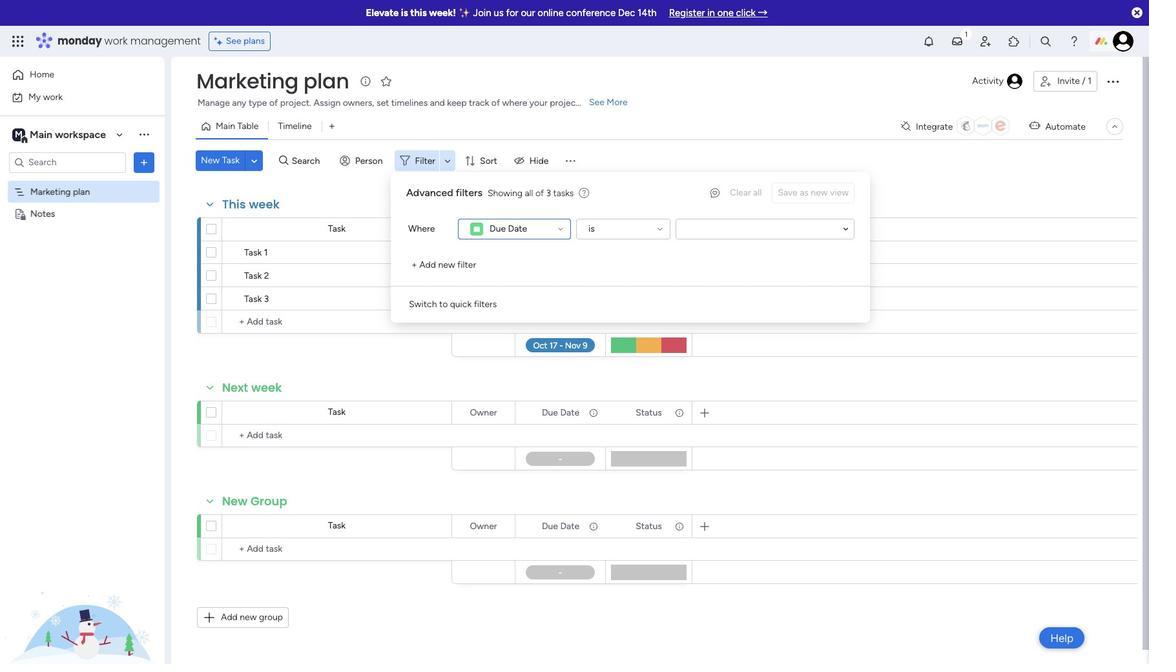 Task type: describe. For each thing, give the bounding box(es) containing it.
home
[[30, 69, 54, 80]]

due date field for new group
[[539, 520, 583, 534]]

where
[[502, 98, 528, 109]]

see plans button
[[209, 32, 271, 51]]

due date field for this week
[[539, 223, 583, 237]]

advanced filters showing all of 3 tasks
[[406, 187, 574, 199]]

stands.
[[582, 98, 610, 109]]

sort button
[[460, 151, 505, 171]]

manage
[[198, 98, 230, 109]]

and
[[430, 98, 445, 109]]

plans
[[244, 36, 265, 47]]

+ add new filter
[[412, 260, 476, 271]]

status field for this week
[[633, 223, 665, 237]]

switch to quick filters
[[409, 299, 497, 310]]

owner field for new group
[[467, 520, 501, 534]]

14th
[[638, 7, 657, 19]]

1 vertical spatial is
[[589, 224, 595, 235]]

showing
[[488, 188, 523, 199]]

help image
[[1068, 35, 1081, 48]]

options image for next week's due date field
[[588, 402, 597, 424]]

3 inside advanced filters showing all of 3 tasks
[[546, 188, 551, 199]]

timeline
[[278, 121, 312, 132]]

register in one click → link
[[669, 7, 768, 19]]

/
[[1083, 76, 1086, 87]]

keep
[[447, 98, 467, 109]]

notes
[[30, 208, 55, 219]]

due for this week
[[542, 224, 558, 235]]

status for next week
[[636, 407, 662, 418]]

new for filter
[[438, 260, 455, 271]]

main table button
[[196, 116, 268, 137]]

owners,
[[343, 98, 374, 109]]

0 horizontal spatial 1
[[264, 248, 268, 258]]

m
[[15, 129, 23, 140]]

owner for next week
[[470, 407, 497, 418]]

my work button
[[8, 87, 139, 108]]

your
[[530, 98, 548, 109]]

new task button
[[196, 151, 245, 171]]

marketing plan inside list box
[[30, 186, 90, 197]]

to
[[439, 299, 448, 310]]

manage any type of project. assign owners, set timelines and keep track of where your project stands.
[[198, 98, 610, 109]]

my work
[[28, 91, 63, 102]]

main workspace
[[30, 128, 106, 141]]

learn more image
[[579, 187, 590, 200]]

clear all button
[[725, 183, 767, 204]]

new for new task
[[201, 155, 220, 166]]

5
[[567, 271, 572, 281]]

where
[[408, 224, 435, 235]]

invite members image
[[980, 35, 993, 48]]

0 vertical spatial marketing plan
[[196, 67, 349, 96]]

see more link
[[588, 96, 629, 109]]

nov 9
[[549, 248, 572, 258]]

column information image for options icon corresponding to status field corresponding to new group
[[675, 522, 685, 532]]

management
[[130, 34, 201, 48]]

owner field for this week
[[467, 223, 501, 237]]

person button
[[335, 151, 391, 171]]

automate
[[1046, 121, 1086, 132]]

next
[[222, 380, 248, 396]]

v2 user feedback image
[[711, 186, 720, 200]]

tasks
[[554, 188, 574, 199]]

register
[[669, 7, 705, 19]]

owner field for next week
[[467, 406, 501, 420]]

New Group field
[[219, 494, 291, 511]]

This week field
[[219, 196, 283, 213]]

lottie animation element
[[0, 534, 165, 665]]

workspace selection element
[[12, 127, 108, 144]]

2 vertical spatial options image
[[588, 516, 597, 538]]

apps image
[[1008, 35, 1021, 48]]

main for main table
[[216, 121, 235, 132]]

→
[[758, 7, 768, 19]]

my
[[28, 91, 41, 102]]

see for see more
[[589, 97, 605, 108]]

lottie animation image
[[0, 534, 165, 665]]

inbox image
[[951, 35, 964, 48]]

person
[[355, 155, 383, 166]]

hide
[[530, 155, 549, 166]]

advanced
[[406, 187, 453, 199]]

task 3
[[244, 294, 269, 305]]

nov for nov 9
[[549, 248, 565, 258]]

v2 search image
[[279, 154, 289, 168]]

switch to quick filters button
[[404, 295, 502, 315]]

0 vertical spatial plan
[[304, 67, 349, 96]]

private board image
[[14, 208, 26, 220]]

+
[[412, 260, 417, 271]]

owner for this week
[[470, 224, 497, 235]]

dapulse integrations image
[[901, 122, 911, 132]]

due date for next week
[[542, 407, 580, 418]]

filters inside button
[[474, 299, 497, 310]]

collapse board header image
[[1110, 121, 1121, 132]]

status for new group
[[636, 521, 662, 532]]

us
[[494, 7, 504, 19]]

timeline button
[[268, 116, 322, 137]]

conference
[[566, 7, 616, 19]]

assign
[[314, 98, 341, 109]]

activity button
[[968, 71, 1029, 92]]

column information image for bottommost options image
[[589, 522, 599, 532]]

new group
[[222, 494, 287, 510]]

switch
[[409, 299, 437, 310]]

invite / 1 button
[[1034, 71, 1098, 92]]

0 horizontal spatial 3
[[264, 294, 269, 305]]

due date for this week
[[542, 224, 580, 235]]

column information image
[[589, 408, 599, 418]]

track
[[469, 98, 489, 109]]

set
[[377, 98, 389, 109]]

due for next week
[[542, 407, 558, 418]]

group
[[251, 494, 287, 510]]

this
[[222, 196, 246, 213]]

one
[[718, 7, 734, 19]]

options image for status field corresponding to new group
[[674, 516, 683, 538]]

select product image
[[12, 35, 25, 48]]

filter
[[458, 260, 476, 271]]

help
[[1051, 632, 1074, 645]]

marketing inside list box
[[30, 186, 71, 197]]

save as new view
[[778, 187, 849, 198]]

status field for new group
[[633, 520, 665, 534]]

main for main workspace
[[30, 128, 52, 141]]

date for next week
[[561, 407, 580, 418]]

arrow down image
[[440, 153, 456, 169]]

0 vertical spatial filters
[[456, 187, 483, 199]]

elevate
[[366, 7, 399, 19]]

date for this week
[[561, 224, 580, 235]]

2
[[264, 271, 269, 282]]

workspace image
[[12, 128, 25, 142]]

list box containing marketing plan
[[0, 178, 165, 399]]

activity
[[973, 76, 1004, 87]]

show board description image
[[358, 75, 374, 88]]

join
[[473, 7, 492, 19]]

see more
[[589, 97, 628, 108]]



Task type: vqa. For each thing, say whether or not it's contained in the screenshot.
Notes
yes



Task type: locate. For each thing, give the bounding box(es) containing it.
1 vertical spatial add
[[221, 613, 238, 624]]

2 vertical spatial owner field
[[467, 520, 501, 534]]

2 all from the left
[[525, 188, 533, 199]]

main table
[[216, 121, 259, 132]]

3 owner from the top
[[470, 521, 497, 532]]

kendall parks image
[[1113, 31, 1134, 52]]

1 vertical spatial options image
[[497, 402, 506, 424]]

0 horizontal spatial plan
[[73, 186, 90, 197]]

add inside button
[[420, 260, 436, 271]]

1 nov from the top
[[549, 248, 565, 258]]

0 horizontal spatial new
[[240, 613, 257, 624]]

1 horizontal spatial is
[[589, 224, 595, 235]]

add new group
[[221, 613, 283, 624]]

click
[[736, 7, 756, 19]]

0 vertical spatial add
[[420, 260, 436, 271]]

1 vertical spatial filters
[[474, 299, 497, 310]]

0 vertical spatial options image
[[138, 156, 151, 169]]

menu image
[[564, 154, 577, 167]]

1 vertical spatial 1
[[264, 248, 268, 258]]

new inside field
[[222, 494, 248, 510]]

add to favorites image
[[380, 75, 393, 88]]

monday
[[58, 34, 102, 48]]

filter
[[415, 155, 436, 166]]

0 horizontal spatial main
[[30, 128, 52, 141]]

new inside "button"
[[811, 187, 828, 198]]

autopilot image
[[1030, 118, 1041, 134]]

2 nov from the top
[[549, 271, 565, 281]]

see left more
[[589, 97, 605, 108]]

add left group
[[221, 613, 238, 624]]

type
[[249, 98, 267, 109]]

1 vertical spatial due date field
[[539, 406, 583, 420]]

2 vertical spatial status
[[636, 521, 662, 532]]

add
[[420, 260, 436, 271], [221, 613, 238, 624]]

marketing up 'any'
[[196, 67, 299, 96]]

2 status from the top
[[636, 407, 662, 418]]

marketing plan up type
[[196, 67, 349, 96]]

1 horizontal spatial see
[[589, 97, 605, 108]]

1 up '2' at the top left of page
[[264, 248, 268, 258]]

2 owner field from the top
[[467, 406, 501, 420]]

0 horizontal spatial new
[[201, 155, 220, 166]]

0 horizontal spatial is
[[401, 7, 408, 19]]

Next week field
[[219, 380, 285, 397]]

1 status from the top
[[636, 224, 662, 235]]

work for my
[[43, 91, 63, 102]]

done
[[638, 270, 660, 281]]

new
[[201, 155, 220, 166], [222, 494, 248, 510]]

new right the as
[[811, 187, 828, 198]]

1 horizontal spatial options image
[[497, 402, 506, 424]]

next week
[[222, 380, 282, 396]]

view
[[830, 187, 849, 198]]

status field for next week
[[633, 406, 665, 420]]

1 horizontal spatial main
[[216, 121, 235, 132]]

more
[[607, 97, 628, 108]]

0 vertical spatial week
[[249, 196, 280, 213]]

date for new group
[[561, 521, 580, 532]]

see for see plans
[[226, 36, 241, 47]]

2 status field from the top
[[633, 406, 665, 420]]

options image
[[1106, 74, 1121, 89], [588, 402, 597, 424], [674, 402, 683, 424], [497, 516, 506, 538], [674, 516, 683, 538]]

1 right /
[[1088, 76, 1092, 87]]

add right +
[[420, 260, 436, 271]]

3 left "tasks"
[[546, 188, 551, 199]]

integrate
[[916, 121, 953, 132]]

see inside "see more" link
[[589, 97, 605, 108]]

work right the my
[[43, 91, 63, 102]]

any
[[232, 98, 247, 109]]

1 vertical spatial status field
[[633, 406, 665, 420]]

clear all
[[730, 187, 762, 198]]

9
[[567, 248, 572, 258]]

due
[[490, 224, 506, 235], [542, 224, 558, 235], [542, 407, 558, 418], [542, 521, 558, 532]]

1 horizontal spatial new
[[438, 260, 455, 271]]

week right this
[[249, 196, 280, 213]]

all inside advanced filters showing all of 3 tasks
[[525, 188, 533, 199]]

week for next week
[[251, 380, 282, 396]]

nov left 9
[[549, 248, 565, 258]]

add new group button
[[197, 608, 289, 629]]

2 owner from the top
[[470, 407, 497, 418]]

0 vertical spatial new
[[811, 187, 828, 198]]

column information image
[[589, 225, 599, 235], [675, 225, 685, 235], [675, 408, 685, 418], [589, 522, 599, 532], [675, 522, 685, 532]]

main right workspace "icon"
[[30, 128, 52, 141]]

1 vertical spatial owner field
[[467, 406, 501, 420]]

1 image
[[961, 26, 973, 41]]

main inside workspace selection element
[[30, 128, 52, 141]]

of inside advanced filters showing all of 3 tasks
[[536, 188, 544, 199]]

save
[[778, 187, 798, 198]]

+ Add task text field
[[229, 315, 446, 330]]

0 horizontal spatial all
[[525, 188, 533, 199]]

monday work management
[[58, 34, 201, 48]]

1 horizontal spatial plan
[[304, 67, 349, 96]]

plan inside list box
[[73, 186, 90, 197]]

Search in workspace field
[[27, 155, 108, 170]]

week!
[[429, 7, 456, 19]]

nov left the 5
[[549, 271, 565, 281]]

2 horizontal spatial of
[[536, 188, 544, 199]]

save as new view button
[[772, 183, 855, 204]]

1 vertical spatial 3
[[264, 294, 269, 305]]

new task
[[201, 155, 240, 166]]

our
[[521, 7, 535, 19]]

owner
[[470, 224, 497, 235], [470, 407, 497, 418], [470, 521, 497, 532]]

2 horizontal spatial options image
[[588, 516, 597, 538]]

3 due date field from the top
[[539, 520, 583, 534]]

3 status field from the top
[[633, 520, 665, 534]]

1 vertical spatial marketing plan
[[30, 186, 90, 197]]

0 horizontal spatial marketing
[[30, 186, 71, 197]]

group
[[259, 613, 283, 624]]

3 owner field from the top
[[467, 520, 501, 534]]

home button
[[8, 65, 139, 85]]

1 vertical spatial nov
[[549, 271, 565, 281]]

nov 5
[[549, 271, 572, 281]]

project.
[[280, 98, 311, 109]]

filters
[[456, 187, 483, 199], [474, 299, 497, 310]]

work
[[104, 34, 128, 48], [43, 91, 63, 102]]

work right monday
[[104, 34, 128, 48]]

new down main table button
[[201, 155, 220, 166]]

Status field
[[633, 223, 665, 237], [633, 406, 665, 420], [633, 520, 665, 534]]

1 horizontal spatial 3
[[546, 188, 551, 199]]

1 horizontal spatial marketing
[[196, 67, 299, 96]]

plan up assign
[[304, 67, 349, 96]]

3 status from the top
[[636, 521, 662, 532]]

for
[[506, 7, 519, 19]]

1 vertical spatial owner
[[470, 407, 497, 418]]

0 horizontal spatial see
[[226, 36, 241, 47]]

3 down '2' at the top left of page
[[264, 294, 269, 305]]

0 vertical spatial marketing
[[196, 67, 299, 96]]

1 horizontal spatial add
[[420, 260, 436, 271]]

0 horizontal spatial work
[[43, 91, 63, 102]]

search everything image
[[1040, 35, 1053, 48]]

online
[[538, 7, 564, 19]]

1 horizontal spatial 1
[[1088, 76, 1092, 87]]

new left group
[[222, 494, 248, 510]]

0 horizontal spatial marketing plan
[[30, 186, 90, 197]]

invite / 1
[[1058, 76, 1092, 87]]

see inside the see plans button
[[226, 36, 241, 47]]

elevate is this week! ✨ join us for our online conference dec 14th
[[366, 7, 657, 19]]

1 horizontal spatial all
[[754, 187, 762, 198]]

v2 done deadline image
[[520, 270, 531, 282]]

filter button
[[395, 151, 456, 171]]

0 vertical spatial status
[[636, 224, 662, 235]]

marketing plan up notes
[[30, 186, 90, 197]]

invite
[[1058, 76, 1080, 87]]

due date
[[490, 224, 527, 235], [542, 224, 580, 235], [542, 407, 580, 418], [542, 521, 580, 532]]

status for this week
[[636, 224, 662, 235]]

date
[[508, 224, 527, 235], [561, 224, 580, 235], [561, 407, 580, 418], [561, 521, 580, 532]]

0 vertical spatial due date field
[[539, 223, 583, 237]]

new left filter at left
[[438, 260, 455, 271]]

1 horizontal spatial of
[[492, 98, 500, 109]]

see plans
[[226, 36, 265, 47]]

0 vertical spatial nov
[[549, 248, 565, 258]]

nov
[[549, 248, 565, 258], [549, 271, 565, 281]]

1 owner from the top
[[470, 224, 497, 235]]

workspace options image
[[138, 128, 151, 141]]

marketing plan
[[196, 67, 349, 96], [30, 186, 90, 197]]

1 vertical spatial work
[[43, 91, 63, 102]]

table
[[237, 121, 259, 132]]

sort
[[480, 155, 497, 166]]

1 all from the left
[[754, 187, 762, 198]]

Due Date field
[[539, 223, 583, 237], [539, 406, 583, 420], [539, 520, 583, 534]]

marketing up notes
[[30, 186, 71, 197]]

new for new group
[[222, 494, 248, 510]]

2 vertical spatial due date field
[[539, 520, 583, 534]]

Marketing plan field
[[193, 67, 352, 96]]

1 + add task text field from the top
[[229, 428, 446, 444]]

1 owner field from the top
[[467, 223, 501, 237]]

2 + add task text field from the top
[[229, 542, 446, 558]]

Owner field
[[467, 223, 501, 237], [467, 406, 501, 420], [467, 520, 501, 534]]

see left the plans
[[226, 36, 241, 47]]

column information image for options icon for next week's status field
[[675, 408, 685, 418]]

task inside button
[[222, 155, 240, 166]]

main inside button
[[216, 121, 235, 132]]

all right clear
[[754, 187, 762, 198]]

2 vertical spatial owner
[[470, 521, 497, 532]]

plan down search in workspace field
[[73, 186, 90, 197]]

1 vertical spatial marketing
[[30, 186, 71, 197]]

0 vertical spatial status field
[[633, 223, 665, 237]]

+ Add task text field
[[229, 428, 446, 444], [229, 542, 446, 558]]

register in one click →
[[669, 7, 768, 19]]

new inside button
[[240, 613, 257, 624]]

week for this week
[[249, 196, 280, 213]]

+ add new filter button
[[406, 255, 482, 276]]

notifications image
[[923, 35, 936, 48]]

0 horizontal spatial of
[[269, 98, 278, 109]]

is left this
[[401, 7, 408, 19]]

week
[[249, 196, 280, 213], [251, 380, 282, 396]]

in
[[708, 7, 715, 19]]

1 horizontal spatial marketing plan
[[196, 67, 349, 96]]

Search field
[[289, 152, 327, 170]]

quick
[[450, 299, 472, 310]]

0 vertical spatial see
[[226, 36, 241, 47]]

new inside button
[[201, 155, 220, 166]]

options image
[[138, 156, 151, 169], [497, 402, 506, 424], [588, 516, 597, 538]]

is down learn more icon
[[589, 224, 595, 235]]

new inside button
[[438, 260, 455, 271]]

main
[[216, 121, 235, 132], [30, 128, 52, 141]]

of left "tasks"
[[536, 188, 544, 199]]

0 vertical spatial + add task text field
[[229, 428, 446, 444]]

hide button
[[509, 151, 557, 171]]

option
[[0, 180, 165, 183]]

1 status field from the top
[[633, 223, 665, 237]]

add view image
[[329, 122, 335, 132]]

new left group
[[240, 613, 257, 624]]

work for monday
[[104, 34, 128, 48]]

dec
[[618, 7, 636, 19]]

task 2
[[244, 271, 269, 282]]

workspace
[[55, 128, 106, 141]]

due for new group
[[542, 521, 558, 532]]

all inside button
[[754, 187, 762, 198]]

1 vertical spatial new
[[438, 260, 455, 271]]

plan
[[304, 67, 349, 96], [73, 186, 90, 197]]

1 inside button
[[1088, 76, 1092, 87]]

nov for nov 5
[[549, 271, 565, 281]]

work inside 'button'
[[43, 91, 63, 102]]

of right the track
[[492, 98, 500, 109]]

1 vertical spatial plan
[[73, 186, 90, 197]]

options image for next week's status field
[[674, 402, 683, 424]]

2 vertical spatial new
[[240, 613, 257, 624]]

0 vertical spatial work
[[104, 34, 128, 48]]

✨
[[459, 7, 471, 19]]

1 vertical spatial status
[[636, 407, 662, 418]]

due date field for next week
[[539, 406, 583, 420]]

1 due date field from the top
[[539, 223, 583, 237]]

2 horizontal spatial new
[[811, 187, 828, 198]]

week right next
[[251, 380, 282, 396]]

0 vertical spatial 1
[[1088, 76, 1092, 87]]

1 horizontal spatial new
[[222, 494, 248, 510]]

due date for new group
[[542, 521, 580, 532]]

task
[[222, 155, 240, 166], [328, 224, 346, 235], [244, 248, 262, 258], [244, 271, 262, 282], [244, 294, 262, 305], [328, 407, 346, 418], [328, 521, 346, 532]]

1 vertical spatial + add task text field
[[229, 542, 446, 558]]

1 horizontal spatial work
[[104, 34, 128, 48]]

3
[[546, 188, 551, 199], [264, 294, 269, 305]]

1 vertical spatial week
[[251, 380, 282, 396]]

0 horizontal spatial add
[[221, 613, 238, 624]]

of right type
[[269, 98, 278, 109]]

list box
[[0, 178, 165, 399]]

filters right quick
[[474, 299, 497, 310]]

0 vertical spatial owner
[[470, 224, 497, 235]]

main left table
[[216, 121, 235, 132]]

add inside button
[[221, 613, 238, 624]]

2 vertical spatial status field
[[633, 520, 665, 534]]

new for view
[[811, 187, 828, 198]]

0 vertical spatial 3
[[546, 188, 551, 199]]

all right showing
[[525, 188, 533, 199]]

2 due date field from the top
[[539, 406, 583, 420]]

0 horizontal spatial options image
[[138, 156, 151, 169]]

1 vertical spatial see
[[589, 97, 605, 108]]

0 vertical spatial owner field
[[467, 223, 501, 237]]

angle down image
[[251, 156, 257, 166]]

timelines
[[391, 98, 428, 109]]

filters down the 'sort' popup button
[[456, 187, 483, 199]]

0 vertical spatial new
[[201, 155, 220, 166]]

project
[[550, 98, 579, 109]]

1 vertical spatial new
[[222, 494, 248, 510]]

1
[[1088, 76, 1092, 87], [264, 248, 268, 258]]

owner for new group
[[470, 521, 497, 532]]

0 vertical spatial is
[[401, 7, 408, 19]]



